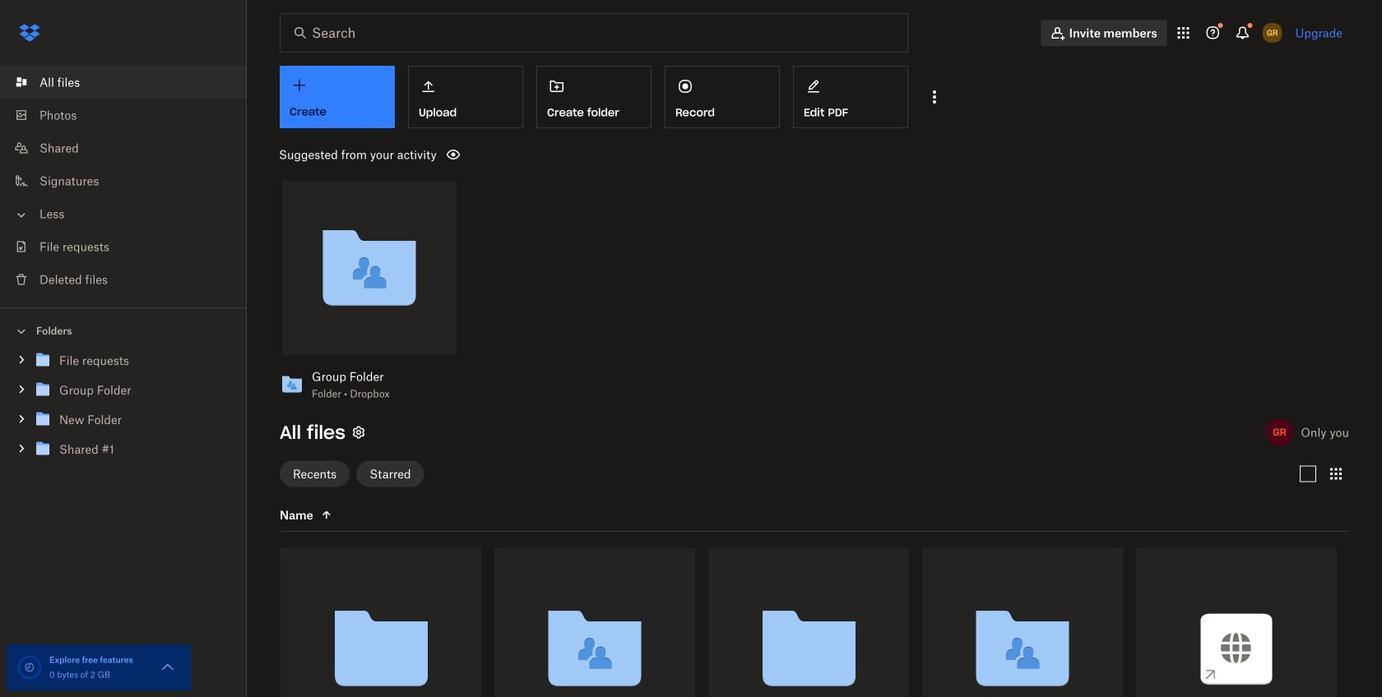 Task type: vqa. For each thing, say whether or not it's contained in the screenshot.
Search in folder "Dropbox" Text Box
yes



Task type: describe. For each thing, give the bounding box(es) containing it.
quota usage image
[[16, 655, 43, 681]]

less image
[[13, 207, 30, 223]]

shared folder, group folder row
[[495, 549, 695, 698]]

quota usage progress bar
[[16, 655, 43, 681]]

folder, new folder row
[[709, 549, 909, 698]]

shared folder, shared #1 row
[[922, 549, 1123, 698]]

Search in folder "Dropbox" text field
[[312, 23, 874, 43]]



Task type: locate. For each thing, give the bounding box(es) containing it.
dropbox image
[[13, 16, 46, 49]]

file, search.web row
[[1136, 549, 1337, 698]]

list
[[0, 56, 247, 308]]

folder, file requests row
[[281, 549, 481, 698]]

folder settings image
[[349, 423, 369, 443]]

list item
[[0, 66, 247, 99]]

group
[[0, 343, 247, 477]]



